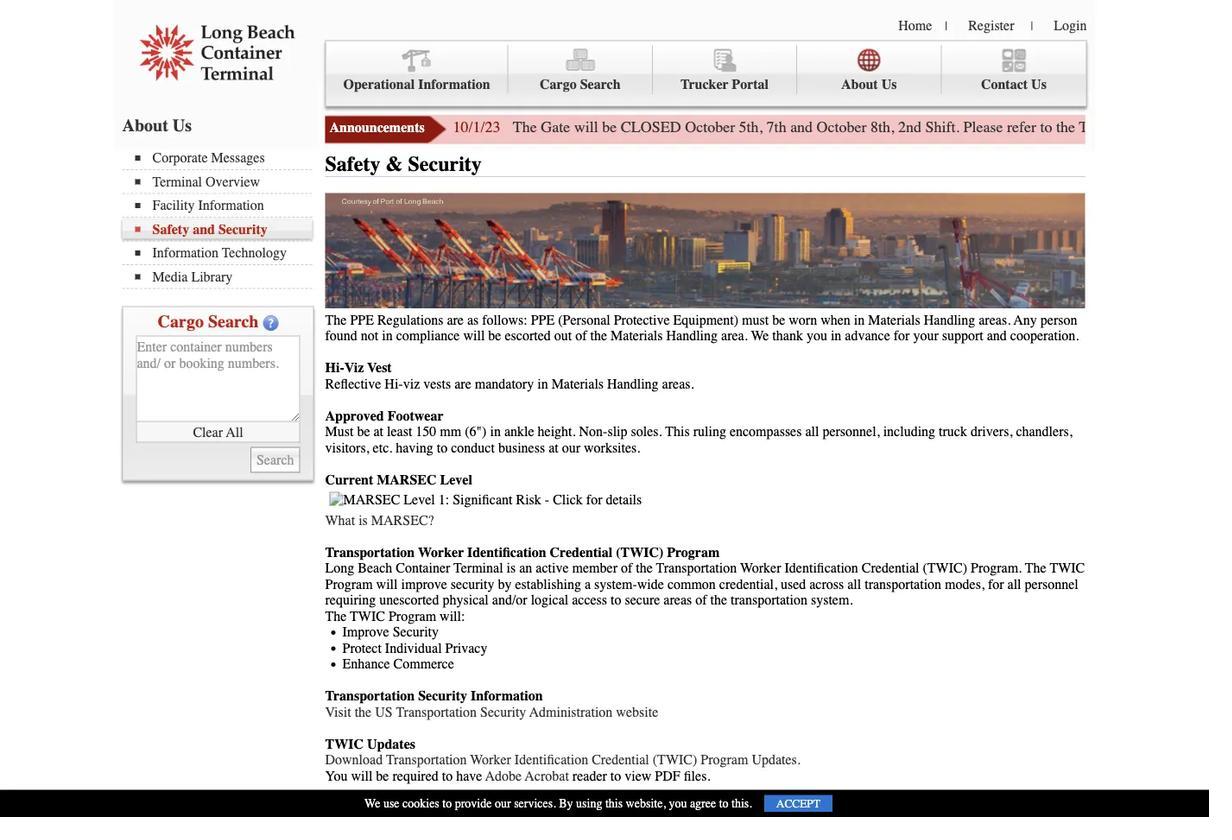Task type: locate. For each thing, give the bounding box(es) containing it.
credential
[[550, 545, 613, 561], [862, 561, 920, 577], [592, 752, 650, 768]]

what is marsec?
[[325, 513, 434, 529]]

0 vertical spatial about
[[842, 76, 879, 92]]

1 horizontal spatial safety
[[325, 153, 381, 176]]

login
[[1055, 17, 1088, 33]]

at right business at left bottom
[[549, 440, 559, 456]]

1 vertical spatial areas.
[[662, 376, 694, 392]]

accept button
[[765, 795, 833, 812]]

handling inside hi-viz vest reflective hi-viz vests are mandatory in materials handling areas.
[[608, 376, 659, 392]]

container
[[396, 561, 451, 577]]

menu bar containing corporate messages
[[122, 148, 321, 289]]

areas. inside hi-viz vest reflective hi-viz vests are mandatory in materials handling areas.
[[662, 376, 694, 392]]

(twic) left program.
[[923, 561, 968, 577]]

twic updates download transportation worker identification credential (twic) program updates. you will be required to have adobe acrobat reader to view pdf files.​
[[325, 736, 801, 784]]

terminal overview link
[[135, 174, 312, 190]]

for left the your
[[894, 328, 910, 344]]

worker up improve
[[418, 545, 464, 561]]

0 horizontal spatial october
[[685, 118, 736, 136]]

transportation up areas
[[657, 561, 737, 577]]

found
[[325, 328, 358, 344]]

download
[[325, 752, 383, 768]]

of right areas
[[696, 593, 707, 609]]

about up 8th,
[[842, 76, 879, 92]]

1 vertical spatial is
[[507, 561, 516, 577]]

2 horizontal spatial and
[[988, 328, 1007, 344]]

to inside approved footwear must be at least 150 mm (6") in ankle height. non-slip soles. this ruling encompasses all personnel, including truck drivers, chandlers, visitors, etc. having to conduct business at our worksites.
[[437, 440, 448, 456]]

follows:
[[482, 312, 528, 328]]

mm
[[440, 424, 462, 440]]

| right home link
[[946, 19, 948, 33]]

we left "use"
[[365, 797, 381, 811]]

updates
[[367, 736, 416, 752]]

0 horizontal spatial cargo
[[158, 312, 204, 331]]

acrobat
[[525, 768, 569, 784]]

worker
[[418, 545, 464, 561], [741, 561, 782, 577], [470, 752, 511, 768]]

0 horizontal spatial |
[[946, 19, 948, 33]]

improve security protect individual privacy enhance commerce
[[343, 624, 488, 672]]

will:
[[440, 609, 465, 624]]

1 horizontal spatial search
[[580, 76, 621, 92]]

contact
[[982, 76, 1028, 92]]

october left 5th,
[[685, 118, 736, 136]]

least
[[387, 424, 413, 440]]

0 vertical spatial is
[[359, 513, 368, 529]]

thank
[[773, 328, 804, 344]]

including
[[884, 424, 936, 440]]

information technology link
[[135, 245, 312, 261]]

vests
[[424, 376, 451, 392]]

in right mandatory
[[538, 376, 548, 392]]

0 vertical spatial menu bar
[[325, 40, 1088, 107]]

1 vertical spatial menu bar
[[122, 148, 321, 289]]

0 horizontal spatial at
[[374, 424, 384, 440]]

0 horizontal spatial materials
[[552, 376, 604, 392]]

1 horizontal spatial of
[[621, 561, 633, 577]]

1 horizontal spatial october
[[817, 118, 867, 136]]

is right what
[[359, 513, 368, 529]]

areas.
[[979, 312, 1011, 328], [662, 376, 694, 392]]

0 vertical spatial are
[[447, 312, 464, 328]]

1 horizontal spatial us
[[882, 76, 897, 92]]

​​​​​the
[[325, 312, 347, 328]]

active
[[536, 561, 569, 577]]

all left personnel,
[[806, 424, 820, 440]]

the up "protect"
[[325, 609, 347, 624]]

1 horizontal spatial we
[[751, 328, 769, 344]]

credential up this
[[592, 752, 650, 768]]

enhance
[[343, 656, 390, 672]]

program inside twic updates download transportation worker identification credential (twic) program updates. you will be required to have adobe acrobat reader to view pdf files.​
[[701, 752, 749, 768]]

​​​​​the ppe regulations are as follows: ppe (personal protective equipment) must be worn when in materials handling areas. any person found not in compliance will be escorted out of the materials handling area. we thank you in advance for your support and cooperation.
[[325, 312, 1080, 344]]

october
[[685, 118, 736, 136], [817, 118, 867, 136]]

corporate messages link
[[135, 150, 312, 166]]

the inside ​​​​​the ppe regulations are as follows: ppe (personal protective equipment) must be worn when in materials handling areas. any person found not in compliance will be escorted out of the materials handling area. we thank you in advance for your support and cooperation.
[[591, 328, 608, 344]]

2 vertical spatial the
[[325, 609, 347, 624]]

2 horizontal spatial handling
[[924, 312, 976, 328]]

(personal
[[558, 312, 611, 328]]

you right thank at the top right of page
[[807, 328, 828, 344]]

0 vertical spatial and
[[791, 118, 813, 136]]

an
[[520, 561, 533, 577]]

us up 8th,
[[882, 76, 897, 92]]

transportation
[[865, 577, 942, 593], [731, 593, 808, 609]]

gate right truck
[[1120, 118, 1149, 136]]

1 horizontal spatial about us
[[842, 76, 897, 92]]

transportation down enhance
[[325, 688, 415, 704]]

at left the least
[[374, 424, 384, 440]]

slip
[[608, 424, 628, 440]]

1 horizontal spatial at
[[549, 440, 559, 456]]

to left secure
[[611, 593, 622, 609]]

0 vertical spatial for
[[894, 328, 910, 344]]

transportation down the commerce
[[396, 704, 477, 720]]

1 vertical spatial safety
[[153, 221, 189, 237]]

worker left across
[[741, 561, 782, 577]]

terminal inside corporate messages terminal overview facility information safety and security information technology media library
[[153, 174, 202, 190]]

0 vertical spatial we
[[751, 328, 769, 344]]

safety left &
[[325, 153, 381, 176]]

terminal down corporate
[[153, 174, 202, 190]]

and down facility information link on the left top
[[193, 221, 215, 237]]

in inside approved footwear must be at least 150 mm (6") in ankle height. non-slip soles. this ruling encompasses all personnel, including truck drivers, chandlers, visitors, etc. having to conduct business at our worksites.
[[490, 424, 501, 440]]

trucker portal link
[[653, 45, 798, 94]]

information down the "privacy"
[[471, 688, 543, 704]]

security down unescorted
[[393, 624, 439, 640]]

transportation
[[325, 545, 415, 561], [657, 561, 737, 577], [325, 688, 415, 704], [396, 704, 477, 720], [386, 752, 467, 768]]

when
[[821, 312, 851, 328]]

of
[[576, 328, 587, 344], [621, 561, 633, 577], [696, 593, 707, 609]]

this
[[666, 424, 690, 440]]

used
[[781, 577, 807, 593]]

1 vertical spatial you
[[669, 797, 687, 811]]

is left an
[[507, 561, 516, 577]]

adobe acrobat link
[[486, 768, 569, 784]]

7th
[[767, 118, 787, 136]]

transportation left modes,
[[865, 577, 942, 593]]

1 horizontal spatial the
[[513, 118, 537, 136]]

accept
[[777, 797, 821, 811]]

0 vertical spatial you
[[807, 328, 828, 344]]

0 horizontal spatial terminal
[[153, 174, 202, 190]]

security
[[408, 153, 482, 176], [219, 221, 268, 237], [393, 624, 439, 640], [418, 688, 468, 704], [481, 704, 527, 720]]

materials
[[869, 312, 921, 328], [611, 328, 663, 344], [552, 376, 604, 392]]

0 vertical spatial cargo
[[540, 76, 577, 92]]

please
[[964, 118, 1004, 136]]

having
[[396, 440, 434, 456]]

2 horizontal spatial materials
[[869, 312, 921, 328]]

worker up provide
[[470, 752, 511, 768]]

modes,
[[946, 577, 985, 593]]

program up individual
[[389, 609, 436, 624]]

the right program.
[[1026, 561, 1047, 577]]

and right 7th at right
[[791, 118, 813, 136]]

gate down cargo search "link"
[[541, 118, 570, 136]]

0 horizontal spatial about us
[[122, 115, 192, 135]]

you left agree
[[669, 797, 687, 811]]

materials down the out
[[552, 376, 604, 392]]

materials right (personal
[[611, 328, 663, 344]]

all right across
[[848, 577, 862, 593]]

2 vertical spatial and
[[988, 328, 1007, 344]]

1 vertical spatial are
[[455, 376, 472, 392]]

us for about us link
[[882, 76, 897, 92]]

0 horizontal spatial for
[[894, 328, 910, 344]]

operational information
[[344, 76, 491, 92]]

information
[[418, 76, 491, 92], [198, 197, 264, 213], [153, 245, 219, 261], [471, 688, 543, 704]]

1 vertical spatial and
[[193, 221, 215, 237]]

safety down facility
[[153, 221, 189, 237]]

media
[[153, 269, 188, 285]]

search inside cargo search "link"
[[580, 76, 621, 92]]

0 horizontal spatial safety
[[153, 221, 189, 237]]

1 horizontal spatial materials
[[611, 328, 663, 344]]

1 horizontal spatial gate
[[1120, 118, 1149, 136]]

materials inside hi-viz vest reflective hi-viz vests are mandatory in materials handling areas.
[[552, 376, 604, 392]]

2 october from the left
[[817, 118, 867, 136]]

0 vertical spatial our
[[562, 440, 581, 456]]

1 horizontal spatial and
[[791, 118, 813, 136]]

transportation left across
[[731, 593, 808, 609]]

are left as
[[447, 312, 464, 328]]

use
[[384, 797, 400, 811]]

about us
[[842, 76, 897, 92], [122, 115, 192, 135]]

0 vertical spatial about us
[[842, 76, 897, 92]]

0 vertical spatial twic
[[1050, 561, 1086, 577]]

the right the out
[[591, 328, 608, 344]]

0 horizontal spatial areas.
[[662, 376, 694, 392]]

1 | from the left
[[946, 19, 948, 33]]

1 horizontal spatial about
[[842, 76, 879, 92]]

you inside ​​​​​the ppe regulations are as follows: ppe (personal protective equipment) must be worn when in materials handling areas. any person found not in compliance will be escorted out of the materials handling area. we thank you in advance for your support and cooperation.
[[807, 328, 828, 344]]

0 vertical spatial of
[[576, 328, 587, 344]]

areas. up this
[[662, 376, 694, 392]]

and left any
[[988, 328, 1007, 344]]

the right 10/1/23 at the top left of the page
[[513, 118, 537, 136]]

trucker portal
[[681, 76, 769, 92]]

adobe
[[486, 768, 522, 784]]

be up "use"
[[376, 768, 389, 784]]

1 horizontal spatial terminal
[[454, 561, 503, 577]]

1 horizontal spatial menu bar
[[325, 40, 1088, 107]]

be inside twic updates download transportation worker identification credential (twic) program updates. you will be required to have adobe acrobat reader to view pdf files.​
[[376, 768, 389, 784]]

program up this.
[[701, 752, 749, 768]]

be right must at left bottom
[[357, 424, 370, 440]]

0 horizontal spatial about
[[122, 115, 168, 135]]

1 horizontal spatial our
[[562, 440, 581, 456]]

october left 8th,
[[817, 118, 867, 136]]

0 horizontal spatial our
[[495, 797, 511, 811]]

2 vertical spatial of
[[696, 593, 707, 609]]

escorted
[[505, 328, 551, 344]]

cargo search link
[[509, 45, 653, 94]]

0 horizontal spatial we
[[365, 797, 381, 811]]

areas. left any
[[979, 312, 1011, 328]]

1 ppe from the left
[[350, 312, 374, 328]]

security up technology
[[219, 221, 268, 237]]

ankle
[[505, 424, 535, 440]]

soles.
[[631, 424, 662, 440]]

shift.
[[926, 118, 960, 136]]

None submit
[[251, 447, 300, 473]]

terminal up physical
[[454, 561, 503, 577]]

messages
[[211, 150, 265, 166]]

are right vests
[[455, 376, 472, 392]]

our left worksites.
[[562, 440, 581, 456]]

1 horizontal spatial is
[[507, 561, 516, 577]]

is
[[359, 513, 368, 529], [507, 561, 516, 577]]

etc.
[[373, 440, 393, 456]]

clear all button
[[136, 422, 300, 443]]

be inside approved footwear must be at least 150 mm (6") in ankle height. non-slip soles. this ruling encompasses all personnel, including truck drivers, chandlers, visitors, etc. having to conduct business at our worksites.
[[357, 424, 370, 440]]

hi- up footwear
[[385, 376, 403, 392]]

1 vertical spatial terminal
[[454, 561, 503, 577]]

we right area.
[[751, 328, 769, 344]]

8th,
[[871, 118, 895, 136]]

hi- down found
[[325, 360, 345, 376]]

2 horizontal spatial us
[[1032, 76, 1047, 92]]

1 vertical spatial for
[[989, 577, 1005, 593]]

1 horizontal spatial cargo search
[[540, 76, 621, 92]]

materials right "when"
[[869, 312, 921, 328]]

0 vertical spatial search
[[580, 76, 621, 92]]

1 vertical spatial of
[[621, 561, 633, 577]]

of right the out
[[576, 328, 587, 344]]

| left login
[[1031, 19, 1034, 33]]

of left wide
[[621, 561, 633, 577]]

by
[[498, 577, 512, 593]]

1 horizontal spatial |
[[1031, 19, 1034, 33]]

in right (6")
[[490, 424, 501, 440]]

overview
[[206, 174, 260, 190]]

will left improve
[[376, 577, 398, 593]]

hours
[[1153, 118, 1191, 136]]

1 horizontal spatial cargo
[[540, 76, 577, 92]]

0 horizontal spatial ppe
[[350, 312, 374, 328]]

areas. inside ​​​​​the ppe regulations are as follows: ppe (personal protective equipment) must be worn when in materials handling areas. any person found not in compliance will be escorted out of the materials handling area. we thank you in advance for your support and cooperation.
[[979, 312, 1011, 328]]

for right modes,
[[989, 577, 1005, 593]]

1 horizontal spatial transportation
[[865, 577, 942, 593]]

all inside approved footwear must be at least 150 mm (6") in ankle height. non-slip soles. this ruling encompasses all personnel, including truck drivers, chandlers, visitors, etc. having to conduct business at our worksites.
[[806, 424, 820, 440]]

us right the "contact"
[[1032, 76, 1047, 92]]

will down cargo search "link"
[[574, 118, 599, 136]]

about up corporate
[[122, 115, 168, 135]]

be
[[602, 118, 617, 136], [773, 312, 786, 328], [489, 328, 502, 344], [357, 424, 370, 440], [376, 768, 389, 784]]

protect
[[343, 640, 382, 656]]

view
[[625, 768, 652, 784]]

equipment)
[[674, 312, 739, 328]]

at
[[374, 424, 384, 440], [549, 440, 559, 456]]

twic
[[1050, 561, 1086, 577], [350, 609, 385, 624], [325, 736, 364, 752]]

program up common on the bottom
[[667, 545, 720, 561]]

security inside corporate messages terminal overview facility information safety and security information technology media library
[[219, 221, 268, 237]]

vest
[[367, 360, 392, 376]]

all left personnel
[[1008, 577, 1022, 593]]

is inside 'transportation worker identification credential (twic) program long beach container terminal is an active member of the transportation worker identification credential (twic) program. the twic program will improve security by establishing a system-wide common credential, used across all transportation modes, for all personnel requiring unescorted physical and/or logical access to secure areas of the transportation system. the twic program will:'
[[507, 561, 516, 577]]

menu bar
[[325, 40, 1088, 107], [122, 148, 321, 289]]

0 vertical spatial the
[[513, 118, 537, 136]]

handling up soles.
[[608, 376, 659, 392]]

physical
[[443, 593, 489, 609]]

(twic)
[[616, 545, 664, 561], [923, 561, 968, 577], [653, 752, 698, 768]]

1 vertical spatial search
[[208, 312, 259, 331]]

in left advance
[[831, 328, 842, 344]]

about us up 8th,
[[842, 76, 897, 92]]

handling left area.
[[667, 328, 718, 344]]

truck
[[1080, 118, 1116, 136]]

the up secure
[[636, 561, 653, 577]]

0 horizontal spatial transportation
[[731, 593, 808, 609]]

1 vertical spatial cargo search
[[158, 312, 259, 331]]

0 horizontal spatial menu bar
[[122, 148, 321, 289]]

twic right program.
[[1050, 561, 1086, 577]]

2 horizontal spatial of
[[696, 593, 707, 609]]

0 vertical spatial terminal
[[153, 174, 202, 190]]

reflective
[[325, 376, 381, 392]]

0 horizontal spatial us
[[173, 115, 192, 135]]

safety inside corporate messages terminal overview facility information safety and security information technology media library
[[153, 221, 189, 237]]

all
[[806, 424, 820, 440], [848, 577, 862, 593], [1008, 577, 1022, 593]]

transportation inside twic updates download transportation worker identification credential (twic) program updates. you will be required to have adobe acrobat reader to view pdf files.​
[[386, 752, 467, 768]]

visit
[[325, 704, 351, 720]]

(twic) up wide
[[616, 545, 664, 561]]

information inside transportation security information visit the us transportation security administration website
[[471, 688, 543, 704]]

required
[[393, 768, 439, 784]]

1 october from the left
[[685, 118, 736, 136]]

2 ppe from the left
[[531, 312, 555, 328]]

1 horizontal spatial handling
[[667, 328, 718, 344]]

1 horizontal spatial for
[[989, 577, 1005, 593]]

area.
[[722, 328, 748, 344]]

marsec level 1: significant risk - click for details image
[[330, 492, 642, 508]]

0 horizontal spatial gate
[[541, 118, 570, 136]]

2 vertical spatial twic
[[325, 736, 364, 752]]

0 horizontal spatial of
[[576, 328, 587, 344]]

safety
[[325, 153, 381, 176], [153, 221, 189, 237]]

clear all
[[193, 424, 243, 440]]

we inside ​​​​​the ppe regulations are as follows: ppe (personal protective equipment) must be worn when in materials handling areas. any person found not in compliance will be escorted out of the materials handling area. we thank you in advance for your support and cooperation.
[[751, 328, 769, 344]]

0 vertical spatial cargo search
[[540, 76, 621, 92]]

our down adobe
[[495, 797, 511, 811]]

will right 'compliance'
[[464, 328, 485, 344]]

information up the media
[[153, 245, 219, 261]]

1 horizontal spatial areas.
[[979, 312, 1011, 328]]

our
[[562, 440, 581, 456], [495, 797, 511, 811]]

0 horizontal spatial handling
[[608, 376, 659, 392]]

1 vertical spatial about us
[[122, 115, 192, 135]]

0 horizontal spatial and
[[193, 221, 215, 237]]

will
[[574, 118, 599, 136], [464, 328, 485, 344], [376, 577, 398, 593], [351, 768, 373, 784]]

will right you
[[351, 768, 373, 784]]

1 vertical spatial cargo
[[158, 312, 204, 331]]

twic up "protect"
[[350, 609, 385, 624]]

in right "when"
[[855, 312, 865, 328]]

common
[[668, 577, 716, 593]]

of inside ​​​​​the ppe regulations are as follows: ppe (personal protective equipment) must be worn when in materials handling areas. any person found not in compliance will be escorted out of the materials handling area. we thank you in advance for your support and cooperation.
[[576, 328, 587, 344]]

(twic) inside twic updates download transportation worker identification credential (twic) program updates. you will be required to have adobe acrobat reader to view pdf files.​
[[653, 752, 698, 768]]



Task type: vqa. For each thing, say whether or not it's contained in the screenshot.
leftmost We
yes



Task type: describe. For each thing, give the bounding box(es) containing it.
beach
[[358, 561, 393, 577]]

marsec
[[377, 472, 437, 488]]

viz
[[345, 360, 364, 376]]

system-
[[595, 577, 638, 593]]

information up 10/1/23 at the top left of the page
[[418, 76, 491, 92]]

website,
[[626, 797, 666, 811]]

transportation worker identification credential (twic) program long beach container terminal is an active member of the transportation worker identification credential (twic) program. the twic program will improve security by establishing a system-wide common credential, used across all transportation modes, for all personnel requiring unescorted physical and/or logical access to secure areas of the transportation system. the twic program will:
[[325, 545, 1086, 624]]

clear
[[193, 424, 223, 440]]

individual
[[385, 640, 442, 656]]

credential right across
[[862, 561, 920, 577]]

to right cookies
[[443, 797, 452, 811]]

closed
[[621, 118, 682, 136]]

pdf
[[655, 768, 681, 784]]

register link
[[969, 17, 1015, 33]]

0 horizontal spatial hi-
[[325, 360, 345, 376]]

secure
[[625, 593, 661, 609]]

commerce
[[394, 656, 454, 672]]

and inside corporate messages terminal overview facility information safety and security information technology media library
[[193, 221, 215, 237]]

agree
[[690, 797, 717, 811]]

regulations
[[378, 312, 444, 328]]

security down the commerce
[[418, 688, 468, 704]]

to left this.
[[720, 797, 729, 811]]

download transportation worker identification credential (twic) program updates. link
[[325, 752, 801, 768]]

transportation security information visit the us transportation security administration website
[[325, 688, 659, 720]]

operational
[[344, 76, 415, 92]]

as
[[467, 312, 479, 328]]

your
[[914, 328, 939, 344]]

using
[[576, 797, 603, 811]]

conduct
[[451, 440, 495, 456]]

cargo search inside "link"
[[540, 76, 621, 92]]

establishing
[[515, 577, 582, 593]]

us for contact us link
[[1032, 76, 1047, 92]]

security inside improve security protect individual privacy enhance commerce
[[393, 624, 439, 640]]

trucker
[[681, 76, 729, 92]]

0 horizontal spatial the
[[325, 609, 347, 624]]

credential,
[[720, 577, 778, 593]]

marsec?
[[371, 513, 434, 529]]

us
[[375, 704, 393, 720]]

advance
[[845, 328, 891, 344]]

provide
[[455, 797, 492, 811]]

worker inside twic updates download transportation worker identification credential (twic) program updates. you will be required to have adobe acrobat reader to view pdf files.​
[[470, 752, 511, 768]]

drivers,
[[971, 424, 1013, 440]]

home link
[[899, 17, 933, 33]]

2 horizontal spatial all
[[1008, 577, 1022, 593]]

about us link
[[798, 45, 942, 94]]

and inside ​​​​​the ppe regulations are as follows: ppe (personal protective equipment) must be worn when in materials handling areas. any person found not in compliance will be escorted out of the materials handling area. we thank you in advance for your support and cooperation.
[[988, 328, 1007, 344]]

access
[[572, 593, 608, 609]]

truck
[[939, 424, 968, 440]]

our inside approved footwear must be at least 150 mm (6") in ankle height. non-slip soles. this ruling encompasses all personnel, including truck drivers, chandlers, visitors, etc. having to conduct business at our worksites.
[[562, 440, 581, 456]]

logical
[[531, 593, 569, 609]]

identification inside twic updates download transportation worker identification credential (twic) program updates. you will be required to have adobe acrobat reader to view pdf files.​
[[515, 752, 589, 768]]

security
[[451, 577, 495, 593]]

library
[[191, 269, 233, 285]]

the left truck
[[1057, 118, 1076, 136]]

1 vertical spatial about
[[122, 115, 168, 135]]

menu bar containing operational information
[[325, 40, 1088, 107]]

you
[[325, 768, 348, 784]]

height.
[[538, 424, 576, 440]]

ruling
[[694, 424, 727, 440]]

will inside 'transportation worker identification credential (twic) program long beach container terminal is an active member of the transportation worker identification credential (twic) program. the twic program will improve security by establishing a system-wide common credential, used across all transportation modes, for all personnel requiring unescorted physical and/or logical access to secure areas of the transportation system. the twic program will:'
[[376, 577, 398, 593]]

refer
[[1008, 118, 1037, 136]]

&
[[386, 153, 403, 176]]

person
[[1041, 312, 1078, 328]]

be left closed
[[602, 118, 617, 136]]

worn
[[789, 312, 818, 328]]

hi-viz vest reflective hi-viz vests are mandatory in materials handling areas.
[[325, 360, 694, 392]]

to right refer at the right top of the page
[[1041, 118, 1053, 136]]

security down 10/1/23 at the top left of the page
[[408, 153, 482, 176]]

in inside hi-viz vest reflective hi-viz vests are mandatory in materials handling areas.
[[538, 376, 548, 392]]

member
[[573, 561, 618, 577]]

0 vertical spatial safety
[[325, 153, 381, 176]]

2 horizontal spatial worker
[[741, 561, 782, 577]]

0 horizontal spatial is
[[359, 513, 368, 529]]

1 vertical spatial the
[[1026, 561, 1047, 577]]

cookies
[[403, 797, 440, 811]]

support
[[943, 328, 984, 344]]

1 vertical spatial we
[[365, 797, 381, 811]]

to left view
[[611, 768, 622, 784]]

1 horizontal spatial hi-
[[385, 376, 403, 392]]

the inside transportation security information visit the us transportation security administration website
[[355, 704, 372, 720]]

long
[[325, 561, 355, 577]]

safety & security
[[325, 153, 482, 176]]

to left have
[[442, 768, 453, 784]]

in right not
[[382, 328, 393, 344]]

approved footwear must be at least 150 mm (6") in ankle height. non-slip soles. this ruling encompasses all personnel, including truck drivers, chandlers, visitors, etc. having to conduct business at our worksites.
[[325, 408, 1073, 456]]

services.
[[514, 797, 556, 811]]

2 | from the left
[[1031, 19, 1034, 33]]

5th,
[[739, 118, 763, 136]]

must
[[742, 312, 769, 328]]

be right must
[[773, 312, 786, 328]]

information down overview
[[198, 197, 264, 213]]

technology
[[222, 245, 287, 261]]

(6")
[[465, 424, 487, 440]]

twic inside twic updates download transportation worker identification credential (twic) program updates. you will be required to have adobe acrobat reader to view pdf files.​
[[325, 736, 364, 752]]

1 vertical spatial our
[[495, 797, 511, 811]]

a
[[585, 577, 591, 593]]

any
[[1014, 312, 1038, 328]]

cargo inside "link"
[[540, 76, 577, 92]]

the right areas
[[711, 593, 728, 609]]

what
[[325, 513, 355, 529]]

0 horizontal spatial search
[[208, 312, 259, 331]]

announcements
[[330, 120, 425, 136]]

0 horizontal spatial worker
[[418, 545, 464, 561]]

security up adobe
[[481, 704, 527, 720]]

1 gate from the left
[[541, 118, 570, 136]]

what is marsec? link
[[325, 513, 434, 529]]

Enter container numbers and/ or booking numbers.  text field
[[136, 336, 300, 422]]

we
[[1195, 118, 1210, 136]]

for inside ​​​​​the ppe regulations are as follows: ppe (personal protective equipment) must be worn when in materials handling areas. any person found not in compliance will be escorted out of the materials handling area. we thank you in advance for your support and cooperation.
[[894, 328, 910, 344]]

safety and security link
[[135, 221, 312, 237]]

are inside ​​​​​the ppe regulations are as follows: ppe (personal protective equipment) must be worn when in materials handling areas. any person found not in compliance will be escorted out of the materials handling area. we thank you in advance for your support and cooperation.
[[447, 312, 464, 328]]

150
[[416, 424, 437, 440]]

to inside 'transportation worker identification credential (twic) program long beach container terminal is an active member of the transportation worker identification credential (twic) program. the twic program will improve security by establishing a system-wide common credential, used across all transportation modes, for all personnel requiring unescorted physical and/or logical access to secure areas of the transportation system. the twic program will:'
[[611, 593, 622, 609]]

1 vertical spatial twic
[[350, 609, 385, 624]]

terminal inside 'transportation worker identification credential (twic) program long beach container terminal is an active member of the transportation worker identification credential (twic) program. the twic program will improve security by establishing a system-wide common credential, used across all transportation modes, for all personnel requiring unescorted physical and/or logical access to secure areas of the transportation system. the twic program will:'
[[454, 561, 503, 577]]

program up improve in the left bottom of the page
[[325, 577, 373, 593]]

for inside 'transportation worker identification credential (twic) program long beach container terminal is an active member of the transportation worker identification credential (twic) program. the twic program will improve security by establishing a system-wide common credential, used across all transportation modes, for all personnel requiring unescorted physical and/or logical access to secure areas of the transportation system. the twic program will:'
[[989, 577, 1005, 593]]

credential up the a
[[550, 545, 613, 561]]

media library link
[[135, 269, 312, 285]]

visit the us transportation security administration website link
[[325, 704, 659, 720]]

are inside hi-viz vest reflective hi-viz vests are mandatory in materials handling areas.
[[455, 376, 472, 392]]

must
[[325, 424, 354, 440]]

will inside ​​​​​the ppe regulations are as follows: ppe (personal protective equipment) must be worn when in materials handling areas. any person found not in compliance will be escorted out of the materials handling area. we thank you in advance for your support and cooperation.
[[464, 328, 485, 344]]

credential inside twic updates download transportation worker identification credential (twic) program updates. you will be required to have adobe acrobat reader to view pdf files.​
[[592, 752, 650, 768]]

0 horizontal spatial cargo search
[[158, 312, 259, 331]]

have
[[456, 768, 483, 784]]

1 horizontal spatial all
[[848, 577, 862, 593]]

will inside twic updates download transportation worker identification credential (twic) program updates. you will be required to have adobe acrobat reader to view pdf files.​
[[351, 768, 373, 784]]

login link
[[1055, 17, 1088, 33]]

encompasses
[[730, 424, 802, 440]]

0 horizontal spatial you
[[669, 797, 687, 811]]

be right as
[[489, 328, 502, 344]]

2 gate from the left
[[1120, 118, 1149, 136]]

transportation down what is marsec? link
[[325, 545, 415, 561]]

personnel
[[1025, 577, 1079, 593]]



